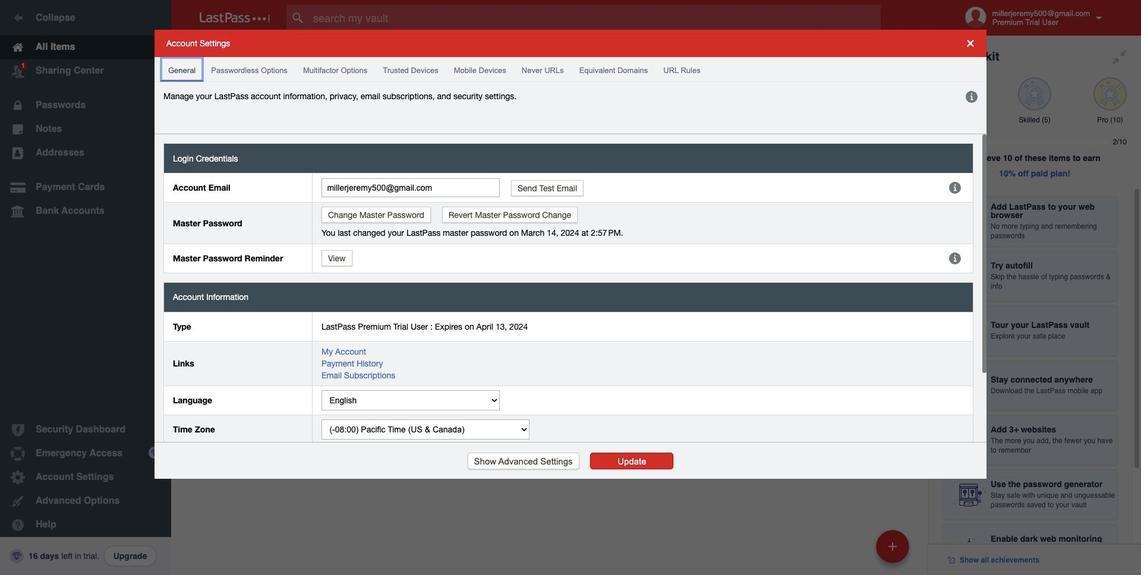Task type: describe. For each thing, give the bounding box(es) containing it.
main navigation navigation
[[0, 0, 171, 576]]

new item navigation
[[872, 527, 917, 576]]

Search search field
[[287, 5, 904, 31]]



Task type: vqa. For each thing, say whether or not it's contained in the screenshot.
LastPass image
yes



Task type: locate. For each thing, give the bounding box(es) containing it.
vault options navigation
[[171, 36, 929, 71]]

new item image
[[889, 543, 897, 551]]

search my vault text field
[[287, 5, 904, 31]]

lastpass image
[[200, 12, 270, 23]]



